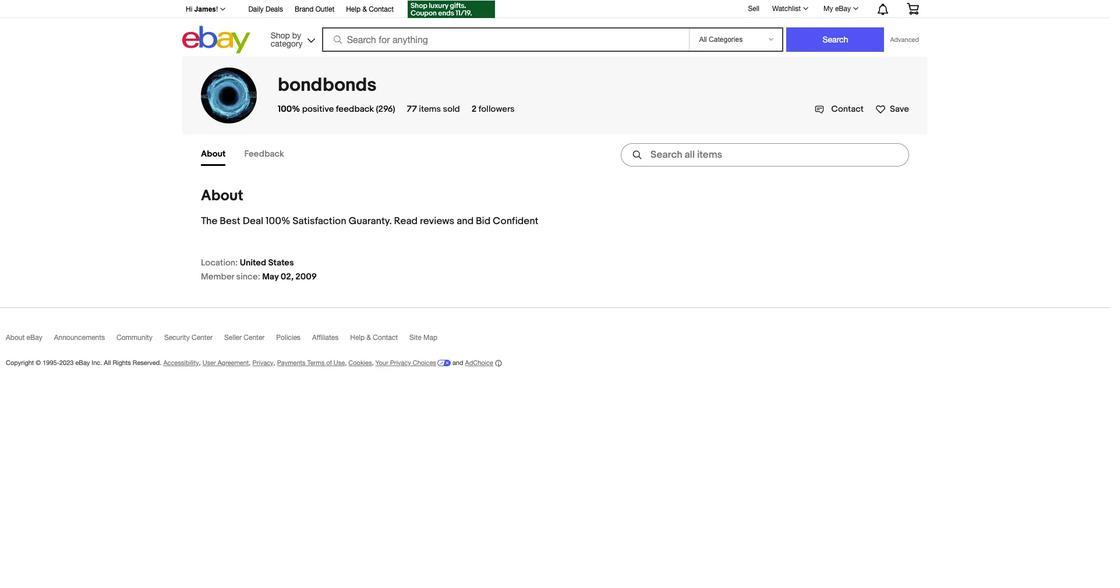 Task type: describe. For each thing, give the bounding box(es) containing it.
4 , from the left
[[345, 360, 347, 367]]

copyright © 1995-2023 ebay inc. all rights reserved. accessibility , user agreement , privacy , payments terms of use , cookies , your privacy choices
[[6, 360, 436, 367]]

bid
[[476, 216, 491, 227]]

sell
[[748, 4, 760, 13]]

shop by category banner
[[179, 0, 928, 57]]

2 vertical spatial about
[[6, 334, 25, 342]]

deal
[[243, 216, 264, 227]]

about ebay
[[6, 334, 42, 342]]

best
[[220, 216, 241, 227]]

center for seller center
[[244, 334, 265, 342]]

reserved.
[[133, 360, 162, 367]]

feedback
[[336, 104, 374, 115]]

center for security center
[[192, 334, 213, 342]]

copyright
[[6, 360, 34, 367]]

sell link
[[743, 4, 765, 13]]

1 , from the left
[[199, 360, 201, 367]]

category
[[271, 39, 303, 48]]

2 privacy from the left
[[390, 360, 411, 367]]

security
[[164, 334, 190, 342]]

your
[[376, 360, 388, 367]]

watchlist
[[773, 5, 801, 13]]

site map link
[[410, 334, 449, 347]]

rights
[[113, 360, 131, 367]]

inc.
[[92, 360, 102, 367]]

advanced link
[[885, 28, 925, 51]]

my ebay link
[[818, 2, 864, 16]]

77 items sold
[[407, 104, 460, 115]]

agreement
[[218, 360, 249, 367]]

shop
[[271, 31, 290, 40]]

save
[[890, 104, 910, 115]]

none submit inside shop by category "banner"
[[787, 27, 885, 52]]

contact for the topmost help & contact link
[[369, 5, 394, 13]]

1995-
[[43, 360, 59, 367]]

deals
[[266, 5, 283, 13]]

united
[[240, 258, 266, 269]]

daily deals
[[248, 5, 283, 13]]

accessibility
[[163, 360, 199, 367]]

the
[[201, 216, 218, 227]]

!
[[216, 5, 218, 13]]

2
[[472, 104, 477, 115]]

reviews
[[420, 216, 455, 227]]

payments
[[277, 360, 306, 367]]

©
[[36, 360, 41, 367]]

2009
[[296, 272, 317, 283]]

seller center link
[[224, 334, 276, 347]]

seller center
[[224, 334, 265, 342]]

community
[[117, 334, 153, 342]]

guaranty.
[[349, 216, 392, 227]]

get the coupon image
[[408, 1, 495, 18]]

Search for anything text field
[[324, 29, 687, 51]]

payments terms of use link
[[277, 360, 345, 367]]

all
[[104, 360, 111, 367]]

the best deal 100% satisfaction guaranty.  read reviews and bid confident
[[201, 216, 539, 227]]

hi
[[186, 5, 193, 13]]

tab list containing about
[[201, 144, 303, 166]]

02,
[[281, 272, 294, 283]]

1 vertical spatial help & contact link
[[350, 334, 410, 347]]

security center
[[164, 334, 213, 342]]

1 privacy from the left
[[253, 360, 274, 367]]

daily deals link
[[248, 3, 283, 16]]

my ebay
[[824, 5, 851, 13]]

items
[[419, 104, 441, 115]]

user
[[203, 360, 216, 367]]

policies
[[276, 334, 301, 342]]

100% positive feedback (296)
[[278, 104, 395, 115]]

brand
[[295, 5, 314, 13]]

james
[[194, 5, 216, 13]]

since:
[[236, 272, 260, 283]]

2023
[[59, 360, 74, 367]]

of
[[326, 360, 332, 367]]

advanced
[[891, 36, 920, 43]]

announcements link
[[54, 334, 117, 347]]

5 , from the left
[[372, 360, 374, 367]]

and adchoice
[[451, 360, 493, 367]]

member
[[201, 272, 234, 283]]

feedback
[[244, 149, 284, 160]]

2 followers
[[472, 104, 515, 115]]



Task type: vqa. For each thing, say whether or not it's contained in the screenshot.
category
yes



Task type: locate. For each thing, give the bounding box(es) containing it.
0 vertical spatial 100%
[[278, 104, 300, 115]]

contact left save button
[[832, 104, 864, 115]]

1 vertical spatial and
[[453, 360, 464, 367]]

bondbonds
[[278, 74, 377, 97]]

77
[[407, 104, 417, 115]]

ebay inside account navigation
[[836, 5, 851, 13]]

2 vertical spatial ebay
[[75, 360, 90, 367]]

100% right deal
[[266, 216, 290, 227]]

0 horizontal spatial privacy
[[253, 360, 274, 367]]

help & contact for the topmost help & contact link
[[346, 5, 394, 13]]

use
[[334, 360, 345, 367]]

adchoice link
[[465, 360, 502, 367]]

ebay for about ebay
[[27, 334, 42, 342]]

about
[[201, 149, 226, 160], [201, 187, 243, 205], [6, 334, 25, 342]]

3 , from the left
[[274, 360, 275, 367]]

your privacy choices link
[[376, 360, 451, 367]]

0 vertical spatial help & contact link
[[346, 3, 394, 16]]

and
[[457, 216, 474, 227], [453, 360, 464, 367]]

2 center from the left
[[244, 334, 265, 342]]

confident
[[493, 216, 539, 227]]

help & contact link up the your
[[350, 334, 410, 347]]

2 horizontal spatial ebay
[[836, 5, 851, 13]]

1 vertical spatial 100%
[[266, 216, 290, 227]]

about up copyright
[[6, 334, 25, 342]]

affiliates link
[[312, 334, 350, 347]]

bondbonds image
[[201, 68, 257, 124]]

privacy
[[253, 360, 274, 367], [390, 360, 411, 367]]

& right outlet
[[363, 5, 367, 13]]

choices
[[413, 360, 436, 367]]

help & contact up the your
[[350, 334, 398, 342]]

privacy link
[[253, 360, 274, 367]]

center
[[192, 334, 213, 342], [244, 334, 265, 342]]

help & contact for bottommost help & contact link
[[350, 334, 398, 342]]

tab list
[[201, 144, 303, 166]]

100% left positive
[[278, 104, 300, 115]]

, left payments
[[274, 360, 275, 367]]

help inside account navigation
[[346, 5, 361, 13]]

, left the your
[[372, 360, 374, 367]]

and left adchoice
[[453, 360, 464, 367]]

by
[[292, 31, 301, 40]]

help for the topmost help & contact link
[[346, 5, 361, 13]]

satisfaction
[[293, 216, 346, 227]]

about for the best deal 100% satisfaction guaranty.  read reviews and bid confident
[[201, 187, 243, 205]]

2 , from the left
[[249, 360, 251, 367]]

accessibility link
[[163, 360, 199, 367]]

0 vertical spatial contact
[[369, 5, 394, 13]]

cookies link
[[349, 360, 372, 367]]

outlet
[[316, 5, 335, 13]]

brand outlet link
[[295, 3, 335, 16]]

watchlist link
[[766, 2, 814, 16]]

ebay left inc.
[[75, 360, 90, 367]]

followers
[[479, 104, 515, 115]]

1 center from the left
[[192, 334, 213, 342]]

, left cookies link
[[345, 360, 347, 367]]

1 vertical spatial help & contact
[[350, 334, 398, 342]]

my
[[824, 5, 834, 13]]

read
[[394, 216, 418, 227]]

1 vertical spatial ebay
[[27, 334, 42, 342]]

, left 'user'
[[199, 360, 201, 367]]

ebay up ©
[[27, 334, 42, 342]]

user agreement link
[[203, 360, 249, 367]]

shop by category button
[[266, 26, 318, 51]]

your shopping cart image
[[907, 3, 920, 15]]

1 horizontal spatial privacy
[[390, 360, 411, 367]]

help & contact inside account navigation
[[346, 5, 394, 13]]

seller
[[224, 334, 242, 342]]

site map
[[410, 334, 438, 342]]

terms
[[307, 360, 325, 367]]

0 horizontal spatial ebay
[[27, 334, 42, 342]]

site
[[410, 334, 422, 342]]

security center link
[[164, 334, 224, 347]]

help for bottommost help & contact link
[[350, 334, 365, 342]]

daily
[[248, 5, 264, 13]]

about ebay link
[[6, 334, 54, 347]]

ebay for my ebay
[[836, 5, 851, 13]]

contact right outlet
[[369, 5, 394, 13]]

map
[[424, 334, 438, 342]]

help up cookies
[[350, 334, 365, 342]]

1 vertical spatial help
[[350, 334, 365, 342]]

0 vertical spatial help & contact
[[346, 5, 394, 13]]

positive
[[302, 104, 334, 115]]

contact
[[369, 5, 394, 13], [832, 104, 864, 115], [373, 334, 398, 342]]

help & contact link
[[346, 3, 394, 16], [350, 334, 410, 347]]

account navigation
[[179, 0, 928, 20]]

states
[[268, 258, 294, 269]]

100%
[[278, 104, 300, 115], [266, 216, 290, 227]]

0 vertical spatial about
[[201, 149, 226, 160]]

community link
[[117, 334, 164, 347]]

contact link
[[815, 104, 864, 115]]

contact inside account navigation
[[369, 5, 394, 13]]

center right security
[[192, 334, 213, 342]]

None submit
[[787, 27, 885, 52]]

,
[[199, 360, 201, 367], [249, 360, 251, 367], [274, 360, 275, 367], [345, 360, 347, 367], [372, 360, 374, 367]]

1 vertical spatial about
[[201, 187, 243, 205]]

1 horizontal spatial center
[[244, 334, 265, 342]]

& inside account navigation
[[363, 5, 367, 13]]

about up best on the left top of the page
[[201, 187, 243, 205]]

affiliates
[[312, 334, 339, 342]]

1 horizontal spatial ebay
[[75, 360, 90, 367]]

about for feedback
[[201, 149, 226, 160]]

announcements
[[54, 334, 105, 342]]

privacy right the your
[[390, 360, 411, 367]]

2 vertical spatial contact
[[373, 334, 398, 342]]

ebay
[[836, 5, 851, 13], [27, 334, 42, 342], [75, 360, 90, 367]]

help & contact link right outlet
[[346, 3, 394, 16]]

&
[[363, 5, 367, 13], [367, 334, 371, 342]]

0 vertical spatial ebay
[[836, 5, 851, 13]]

adchoice
[[465, 360, 493, 367]]

location: united states member since: may 02, 2009
[[201, 258, 317, 283]]

contact up the your
[[373, 334, 398, 342]]

0 vertical spatial help
[[346, 5, 361, 13]]

help
[[346, 5, 361, 13], [350, 334, 365, 342]]

ebay right my
[[836, 5, 851, 13]]

& up cookies link
[[367, 334, 371, 342]]

(296)
[[376, 104, 395, 115]]

cookies
[[349, 360, 372, 367]]

and left bid
[[457, 216, 474, 227]]

brand outlet
[[295, 5, 335, 13]]

privacy down seller center link
[[253, 360, 274, 367]]

policies link
[[276, 334, 312, 347]]

0 vertical spatial and
[[457, 216, 474, 227]]

1 vertical spatial &
[[367, 334, 371, 342]]

shop by category
[[271, 31, 303, 48]]

help right outlet
[[346, 5, 361, 13]]

sold
[[443, 104, 460, 115]]

1 vertical spatial contact
[[832, 104, 864, 115]]

0 horizontal spatial center
[[192, 334, 213, 342]]

help & contact right outlet
[[346, 5, 394, 13]]

may
[[262, 272, 279, 283]]

0 vertical spatial &
[[363, 5, 367, 13]]

contact for bottommost help & contact link
[[373, 334, 398, 342]]

about left feedback
[[201, 149, 226, 160]]

center right seller
[[244, 334, 265, 342]]

, left 'privacy' 'link'
[[249, 360, 251, 367]]

hi james !
[[186, 5, 218, 13]]

Search all items field
[[621, 143, 910, 167]]



